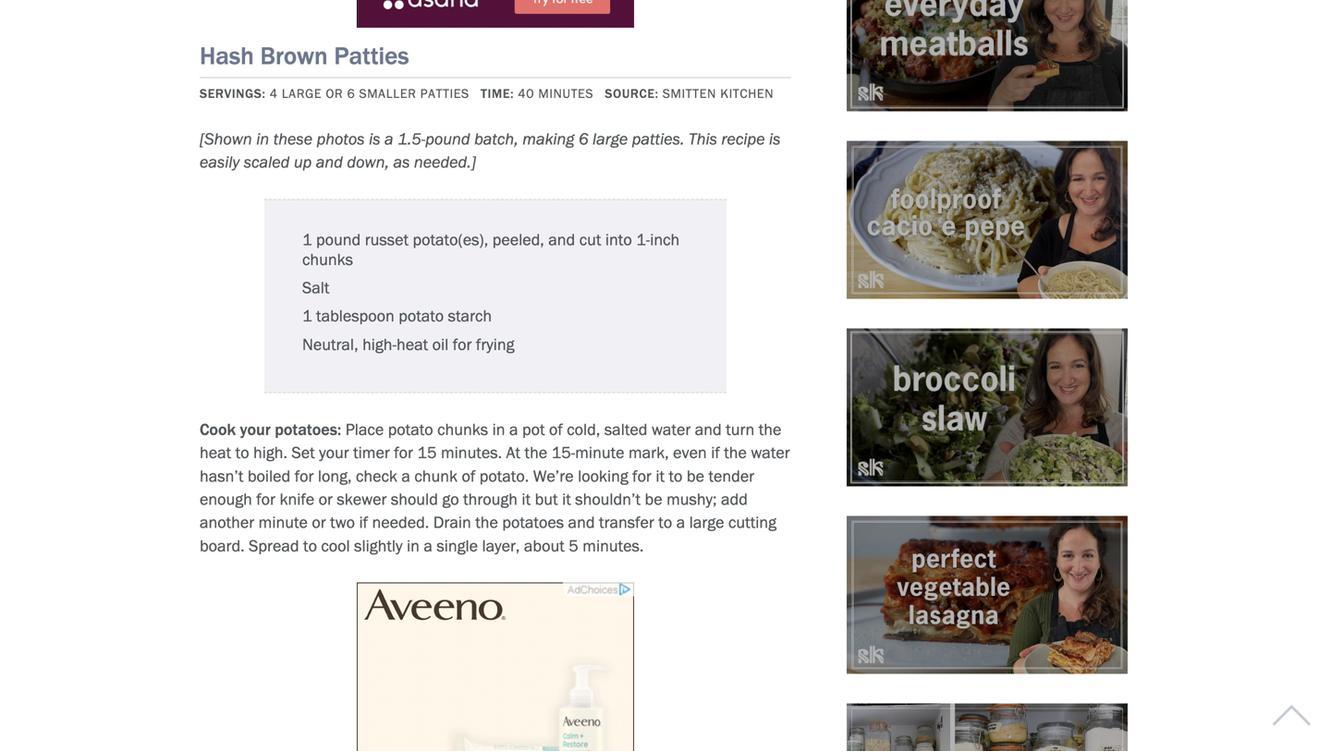 Task type: vqa. For each thing, say whether or not it's contained in the screenshot.
buffalo
no



Task type: locate. For each thing, give the bounding box(es) containing it.
for down set
[[295, 466, 314, 486]]

layer,
[[482, 536, 520, 556]]

even
[[673, 443, 707, 463]]

it left but
[[522, 489, 531, 509]]

1 horizontal spatial in
[[407, 536, 420, 556]]

in down "needed."
[[407, 536, 420, 556]]

in up scaled
[[256, 129, 269, 149]]

to left cool
[[303, 536, 317, 556]]

and down photos
[[316, 152, 343, 172]]

1 vertical spatial 6
[[579, 129, 588, 149]]

large down mushy;
[[689, 513, 724, 533]]

these
[[273, 129, 313, 149]]

it down mark,
[[656, 466, 665, 486]]

if right the even
[[711, 443, 720, 463]]

and left cut
[[548, 230, 575, 250]]

if
[[711, 443, 720, 463], [359, 513, 368, 533]]

1 horizontal spatial is
[[769, 129, 781, 149]]

a left single
[[424, 536, 433, 556]]

or up photos
[[326, 85, 343, 101]]

2 horizontal spatial large
[[689, 513, 724, 533]]

heat left oil
[[397, 334, 428, 354]]

1 vertical spatial potato
[[388, 420, 433, 439]]

0 vertical spatial 1
[[302, 230, 312, 250]]

large left patties.
[[593, 129, 628, 149]]

0 horizontal spatial large
[[282, 85, 322, 101]]

of up through at bottom
[[462, 466, 475, 486]]

hash
[[200, 41, 254, 71]]

hasn't
[[200, 466, 243, 486]]

heat
[[397, 334, 428, 354], [200, 443, 231, 463]]

1 up salt
[[302, 230, 312, 250]]

into
[[605, 230, 632, 250]]

1 horizontal spatial pound
[[425, 129, 470, 149]]

6 right making
[[579, 129, 588, 149]]

0 horizontal spatial it
[[522, 489, 531, 509]]

0 vertical spatial advertisement element
[[357, 0, 634, 28]]

set
[[292, 443, 315, 463]]

1 vertical spatial minute
[[259, 513, 308, 533]]

1 vertical spatial minutes.
[[583, 536, 644, 556]]

your inside the place potato chunks in a pot of cold, salted water and turn the heat to high. set your timer for 15 minutes. at the 15-minute mark, even if the water hasn't boiled for long, check a chunk of potato. we're looking for it to be tender enough for knife or skewer should go through it but it shouldn't be mushy; add another minute or two if needed. drain the potatoes and transfer to a large cutting board. spread to cool slightly in a single layer, about 5 minutes.
[[319, 443, 349, 463]]

1 horizontal spatial water
[[751, 443, 790, 463]]

looking
[[578, 466, 628, 486]]

minutes. down transfer
[[583, 536, 644, 556]]

large right 4
[[282, 85, 322, 101]]

minute
[[575, 443, 624, 463], [259, 513, 308, 533]]

potatoes
[[502, 513, 564, 533]]

potato up 15
[[388, 420, 433, 439]]

1 horizontal spatial it
[[562, 489, 571, 509]]

heat inside 1 pound russet potato(es), peeled, and cut into 1-inch chunks salt 1 tablespoon potato starch neutral, high-heat oil for frying
[[397, 334, 428, 354]]

2 advertisement element from the top
[[357, 583, 634, 752]]

of right pot
[[549, 420, 563, 439]]

1 pound russet potato(es), peeled, and cut into 1-inch chunks salt 1 tablespoon potato starch neutral, high-heat oil for frying
[[302, 230, 680, 354]]

0 vertical spatial of
[[549, 420, 563, 439]]

1 horizontal spatial 6
[[579, 129, 588, 149]]

in left pot
[[492, 420, 505, 439]]

0 horizontal spatial is
[[369, 129, 380, 149]]

0 horizontal spatial 6
[[347, 85, 355, 101]]

0 vertical spatial pound
[[425, 129, 470, 149]]

shouldn't
[[575, 489, 641, 509]]

water up the even
[[652, 420, 691, 439]]

0 horizontal spatial of
[[462, 466, 475, 486]]

0 vertical spatial be
[[687, 466, 704, 486]]

pound up needed.]
[[425, 129, 470, 149]]

pound left the russet
[[316, 230, 361, 250]]

0 vertical spatial heat
[[397, 334, 428, 354]]

the right turn
[[759, 420, 781, 439]]

starch
[[448, 306, 492, 326]]

6 left smaller
[[347, 85, 355, 101]]

1 vertical spatial be
[[645, 489, 662, 509]]

2 vertical spatial large
[[689, 513, 724, 533]]

water
[[652, 420, 691, 439], [751, 443, 790, 463]]

is right recipe
[[769, 129, 781, 149]]

servings:
[[200, 85, 266, 101]]

patties.
[[632, 129, 684, 149]]

it right but
[[562, 489, 571, 509]]

1 horizontal spatial chunks
[[437, 420, 488, 439]]

1 vertical spatial your
[[319, 443, 349, 463]]

2 vertical spatial in
[[407, 536, 420, 556]]

minutes.
[[441, 443, 502, 463], [583, 536, 644, 556]]

cut
[[579, 230, 601, 250]]

6
[[347, 85, 355, 101], [579, 129, 588, 149]]

potatoes:
[[275, 420, 341, 439]]

timer
[[353, 443, 390, 463]]

1 vertical spatial chunks
[[437, 420, 488, 439]]

knife
[[280, 489, 314, 509]]

your up long, at the bottom left of page
[[319, 443, 349, 463]]

0 vertical spatial minute
[[575, 443, 624, 463]]

it
[[656, 466, 665, 486], [522, 489, 531, 509], [562, 489, 571, 509]]

minutes
[[538, 85, 594, 101]]

advertisement element
[[357, 0, 634, 28], [357, 583, 634, 752]]

water down turn
[[751, 443, 790, 463]]

cook
[[200, 420, 236, 439]]

of
[[549, 420, 563, 439], [462, 466, 475, 486]]

be up transfer
[[645, 489, 662, 509]]

or left two
[[312, 513, 326, 533]]

1 horizontal spatial heat
[[397, 334, 428, 354]]

be up mushy;
[[687, 466, 704, 486]]

1 vertical spatial 1
[[302, 306, 312, 326]]

minute up "looking"
[[575, 443, 624, 463]]

time:
[[481, 85, 514, 101]]

0 vertical spatial your
[[240, 420, 271, 439]]

1 horizontal spatial be
[[687, 466, 704, 486]]

at
[[506, 443, 521, 463]]

1 vertical spatial advertisement element
[[357, 583, 634, 752]]

be
[[687, 466, 704, 486], [645, 489, 662, 509]]

chunks
[[302, 250, 353, 269], [437, 420, 488, 439]]

6 inside [shown in these photos is a 1.5-pound batch, making 6 large patties. this recipe is easily scaled up and down, as needed.]
[[579, 129, 588, 149]]

the up tender
[[724, 443, 747, 463]]

neutral,
[[302, 334, 358, 354]]

making
[[523, 129, 575, 149]]

0 vertical spatial chunks
[[302, 250, 353, 269]]

peeled,
[[492, 230, 544, 250]]

0 horizontal spatial pound
[[316, 230, 361, 250]]

1.5-
[[398, 129, 425, 149]]

enough
[[200, 489, 252, 509]]

0 horizontal spatial chunks
[[302, 250, 353, 269]]

in
[[256, 129, 269, 149], [492, 420, 505, 439], [407, 536, 420, 556]]

is up down,
[[369, 129, 380, 149]]

or
[[326, 85, 343, 101], [319, 489, 333, 509], [312, 513, 326, 533]]

heat down the cook
[[200, 443, 231, 463]]

1 vertical spatial heat
[[200, 443, 231, 463]]

chunks up salt
[[302, 250, 353, 269]]

1 horizontal spatial large
[[593, 129, 628, 149]]

your
[[240, 420, 271, 439], [319, 443, 349, 463]]

boiled
[[248, 466, 291, 486]]

1 vertical spatial or
[[319, 489, 333, 509]]

0 horizontal spatial water
[[652, 420, 691, 439]]

for left 15
[[394, 443, 413, 463]]

None search field
[[75, 44, 1203, 101]]

0 vertical spatial in
[[256, 129, 269, 149]]

to left high.
[[235, 443, 249, 463]]

1-
[[636, 230, 650, 250]]

the
[[759, 420, 781, 439], [525, 443, 547, 463], [724, 443, 747, 463], [475, 513, 498, 533]]

0 vertical spatial minutes.
[[441, 443, 502, 463]]

pound
[[425, 129, 470, 149], [316, 230, 361, 250]]

1 vertical spatial large
[[593, 129, 628, 149]]

a
[[385, 129, 393, 149], [509, 420, 518, 439], [402, 466, 410, 486], [676, 513, 685, 533], [424, 536, 433, 556]]

cook your potatoes:
[[200, 420, 341, 439]]

5
[[569, 536, 579, 556]]

minute up spread
[[259, 513, 308, 533]]

or down long, at the bottom left of page
[[319, 489, 333, 509]]

potato up oil
[[399, 306, 444, 326]]

pot
[[522, 420, 545, 439]]

0 horizontal spatial if
[[359, 513, 368, 533]]

0 vertical spatial 6
[[347, 85, 355, 101]]

2 horizontal spatial it
[[656, 466, 665, 486]]

1 is from the left
[[369, 129, 380, 149]]

if right two
[[359, 513, 368, 533]]

1 vertical spatial pound
[[316, 230, 361, 250]]

0 vertical spatial or
[[326, 85, 343, 101]]

we're
[[533, 466, 574, 486]]

0 horizontal spatial your
[[240, 420, 271, 439]]

potato(es),
[[413, 230, 488, 250]]

1 horizontal spatial of
[[549, 420, 563, 439]]

place
[[345, 420, 384, 439]]

to
[[235, 443, 249, 463], [669, 466, 683, 486], [658, 513, 672, 533], [303, 536, 317, 556]]

2 horizontal spatial in
[[492, 420, 505, 439]]

for
[[453, 334, 472, 354], [394, 443, 413, 463], [295, 466, 314, 486], [632, 466, 652, 486], [256, 489, 275, 509]]

for right oil
[[453, 334, 472, 354]]

0 horizontal spatial in
[[256, 129, 269, 149]]

0 horizontal spatial heat
[[200, 443, 231, 463]]

the right "at"
[[525, 443, 547, 463]]

for down boiled
[[256, 489, 275, 509]]

photos
[[317, 129, 365, 149]]

in inside [shown in these photos is a 1.5-pound batch, making 6 large patties. this recipe is easily scaled up and down, as needed.]
[[256, 129, 269, 149]]

0 vertical spatial potato
[[399, 306, 444, 326]]

1 horizontal spatial if
[[711, 443, 720, 463]]

chunks up chunk
[[437, 420, 488, 439]]

potato
[[399, 306, 444, 326], [388, 420, 433, 439]]

[shown in these photos is a 1.5-pound batch, making 6 large patties. this recipe is easily scaled up and down, as needed.]
[[200, 129, 781, 172]]

your up high.
[[240, 420, 271, 439]]

1 vertical spatial if
[[359, 513, 368, 533]]

chunks inside the place potato chunks in a pot of cold, salted water and turn the heat to high. set your timer for 15 minutes. at the 15-minute mark, even if the water hasn't boiled for long, check a chunk of potato. we're looking for it to be tender enough for knife or skewer should go through it but it shouldn't be mushy; add another minute or two if needed. drain the potatoes and transfer to a large cutting board. spread to cool slightly in a single layer, about 5 minutes.
[[437, 420, 488, 439]]

high.
[[253, 443, 287, 463]]

minutes. up potato.
[[441, 443, 502, 463]]

0 horizontal spatial minutes.
[[441, 443, 502, 463]]

is
[[369, 129, 380, 149], [769, 129, 781, 149]]

1 horizontal spatial your
[[319, 443, 349, 463]]

0 horizontal spatial be
[[645, 489, 662, 509]]

inch
[[650, 230, 680, 250]]

a left 1.5-
[[385, 129, 393, 149]]

1 down salt
[[302, 306, 312, 326]]



Task type: describe. For each thing, give the bounding box(es) containing it.
skewer
[[337, 489, 387, 509]]

hash brown patties
[[200, 41, 409, 71]]

cold,
[[567, 420, 600, 439]]

40
[[518, 85, 534, 101]]

board.
[[200, 536, 245, 556]]

1 vertical spatial water
[[751, 443, 790, 463]]

a up should
[[402, 466, 410, 486]]

smaller
[[359, 85, 416, 101]]

[shown
[[200, 129, 252, 149]]

two
[[330, 513, 355, 533]]

and up 5
[[568, 513, 595, 533]]

1 horizontal spatial minutes.
[[583, 536, 644, 556]]

large inside the place potato chunks in a pot of cold, salted water and turn the heat to high. set your timer for 15 minutes. at the 15-minute mark, even if the water hasn't boiled for long, check a chunk of potato. we're looking for it to be tender enough for knife or skewer should go through it but it shouldn't be mushy; add another minute or two if needed. drain the potatoes and transfer to a large cutting board. spread to cool slightly in a single layer, about 5 minutes.
[[689, 513, 724, 533]]

and inside 1 pound russet potato(es), peeled, and cut into 1-inch chunks salt 1 tablespoon potato starch neutral, high-heat oil for frying
[[548, 230, 575, 250]]

brown
[[260, 41, 328, 71]]

mark,
[[629, 443, 669, 463]]

recipe
[[721, 129, 765, 149]]

to down the even
[[669, 466, 683, 486]]

salted
[[604, 420, 648, 439]]

4
[[270, 85, 278, 101]]

oil
[[432, 334, 449, 354]]

servings: 4 large or 6 smaller patties
[[200, 85, 469, 101]]

high-
[[362, 334, 397, 354]]

patties
[[334, 41, 409, 71]]

0 vertical spatial water
[[652, 420, 691, 439]]

long,
[[318, 466, 352, 486]]

tablespoon
[[316, 306, 394, 326]]

1 advertisement element from the top
[[357, 0, 634, 28]]

frying
[[476, 334, 514, 354]]

large inside [shown in these photos is a 1.5-pound batch, making 6 large patties. this recipe is easily scaled up and down, as needed.]
[[593, 129, 628, 149]]

kitchen
[[720, 85, 774, 101]]

as
[[393, 152, 410, 172]]

1 1 from the top
[[302, 230, 312, 250]]

russet
[[365, 230, 409, 250]]

2 1 from the top
[[302, 306, 312, 326]]

down,
[[347, 152, 389, 172]]

scaled
[[244, 152, 290, 172]]

salt
[[302, 278, 330, 298]]

through
[[463, 489, 518, 509]]

1 vertical spatial of
[[462, 466, 475, 486]]

for inside 1 pound russet potato(es), peeled, and cut into 1-inch chunks salt 1 tablespoon potato starch neutral, high-heat oil for frying
[[453, 334, 472, 354]]

but
[[535, 489, 558, 509]]

spread
[[249, 536, 299, 556]]

chunk
[[415, 466, 458, 486]]

up
[[294, 152, 312, 172]]

perfect vegetable lasagna on youtube image
[[847, 516, 1128, 674]]

2 is from the left
[[769, 129, 781, 149]]

slightly
[[354, 536, 403, 556]]

pound inside 1 pound russet potato(es), peeled, and cut into 1-inch chunks salt 1 tablespoon potato starch neutral, high-heat oil for frying
[[316, 230, 361, 250]]

potato.
[[480, 466, 529, 486]]

single
[[437, 536, 478, 556]]

1 vertical spatial in
[[492, 420, 505, 439]]

turn
[[726, 420, 755, 439]]

heat inside the place potato chunks in a pot of cold, salted water and turn the heat to high. set your timer for 15 minutes. at the 15-minute mark, even if the water hasn't boiled for long, check a chunk of potato. we're looking for it to be tender enough for knife or skewer should go through it but it shouldn't be mushy; add another minute or two if needed. drain the potatoes and transfer to a large cutting board. spread to cool slightly in a single layer, about 5 minutes.
[[200, 443, 231, 463]]

0 vertical spatial if
[[711, 443, 720, 463]]

easily
[[200, 152, 240, 172]]

the down through at bottom
[[475, 513, 498, 533]]

15
[[417, 443, 437, 463]]

potato inside the place potato chunks in a pot of cold, salted water and turn the heat to high. set your timer for 15 minutes. at the 15-minute mark, even if the water hasn't boiled for long, check a chunk of potato. we're looking for it to be tender enough for knife or skewer should go through it but it shouldn't be mushy; add another minute or two if needed. drain the potatoes and transfer to a large cutting board. spread to cool slightly in a single layer, about 5 minutes.
[[388, 420, 433, 439]]

place potato chunks in a pot of cold, salted water and turn the heat to high. set your timer for 15 minutes. at the 15-minute mark, even if the water hasn't boiled for long, check a chunk of potato. we're looking for it to be tender enough for knife or skewer should go through it but it shouldn't be mushy; add another minute or two if needed. drain the potatoes and transfer to a large cutting board. spread to cool slightly in a single layer, about 5 minutes.
[[200, 420, 790, 556]]

chunks inside 1 pound russet potato(es), peeled, and cut into 1-inch chunks salt 1 tablespoon potato starch neutral, high-heat oil for frying
[[302, 250, 353, 269]]

and inside [shown in these photos is a 1.5-pound batch, making 6 large patties. this recipe is easily scaled up and down, as needed.]
[[316, 152, 343, 172]]

to down mushy;
[[658, 513, 672, 533]]

source: smitten kitchen
[[605, 85, 774, 101]]

for down mark,
[[632, 466, 652, 486]]

time: 40 minutes
[[481, 85, 594, 101]]

this
[[689, 129, 717, 149]]

smitten
[[663, 85, 716, 101]]

2 vertical spatial or
[[312, 513, 326, 533]]

0 vertical spatial large
[[282, 85, 322, 101]]

go
[[442, 489, 459, 509]]

check
[[356, 466, 397, 486]]

a down mushy;
[[676, 513, 685, 533]]

transfer
[[599, 513, 654, 533]]

needed.
[[372, 513, 429, 533]]

15-
[[552, 443, 575, 463]]

needed.]
[[414, 152, 476, 172]]

patties
[[420, 85, 469, 101]]

a left pot
[[509, 420, 518, 439]]

batch,
[[474, 129, 518, 149]]

source:
[[605, 85, 659, 101]]

add
[[721, 489, 748, 509]]

pound inside [shown in these photos is a 1.5-pound batch, making 6 large patties. this recipe is easily scaled up and down, as needed.]
[[425, 129, 470, 149]]

cool
[[321, 536, 350, 556]]

about
[[524, 536, 565, 556]]

cutting
[[728, 513, 777, 533]]

and up the even
[[695, 420, 722, 439]]

a inside [shown in these photos is a 1.5-pound batch, making 6 large patties. this recipe is easily scaled up and down, as needed.]
[[385, 129, 393, 149]]

1 horizontal spatial minute
[[575, 443, 624, 463]]

potato inside 1 pound russet potato(es), peeled, and cut into 1-inch chunks salt 1 tablespoon potato starch neutral, high-heat oil for frying
[[399, 306, 444, 326]]

should
[[391, 489, 438, 509]]

0 horizontal spatial minute
[[259, 513, 308, 533]]

another
[[200, 513, 254, 533]]

tender
[[709, 466, 754, 486]]

drain
[[433, 513, 471, 533]]

mushy;
[[667, 489, 717, 509]]



